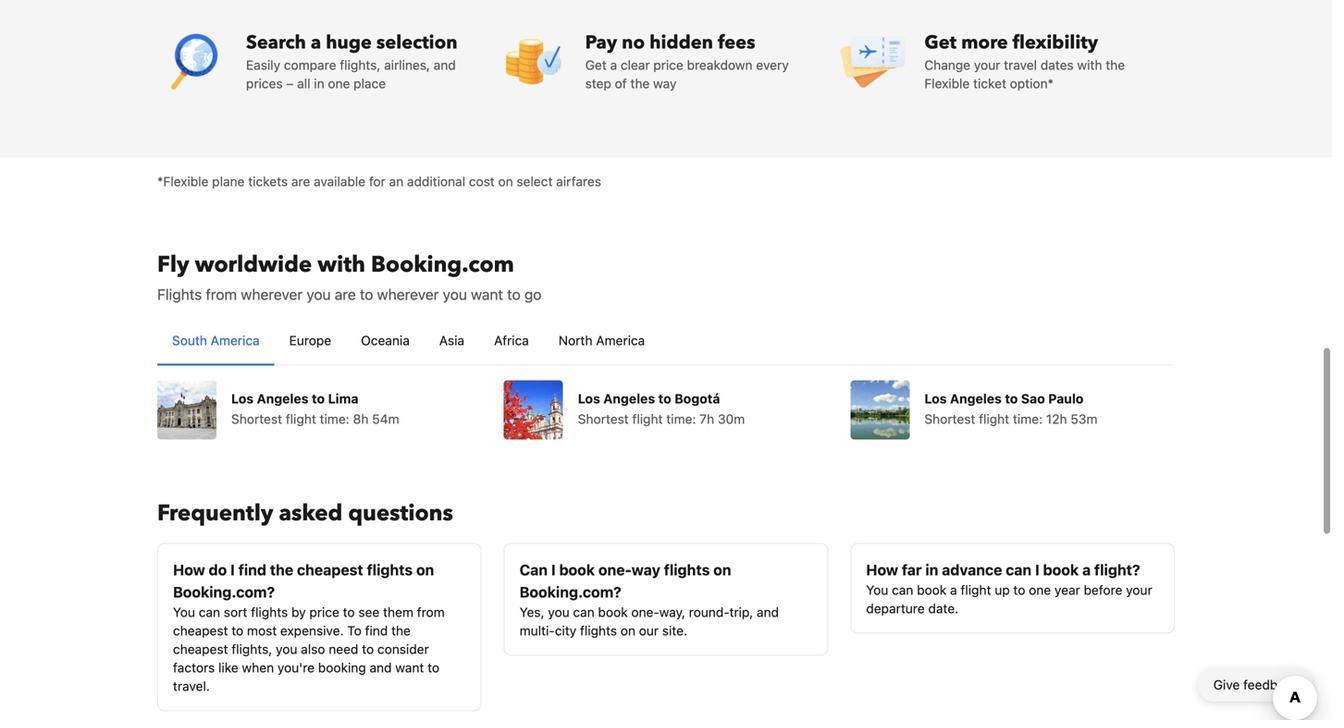Task type: locate. For each thing, give the bounding box(es) containing it.
to inside los angeles to sao paulo shortest flight time: 12h 53m
[[1005, 391, 1018, 407]]

0 vertical spatial get
[[924, 30, 957, 56]]

0 horizontal spatial america
[[211, 333, 260, 348]]

0 horizontal spatial find
[[238, 561, 266, 579]]

time:
[[320, 412, 349, 427], [666, 412, 696, 427], [1013, 412, 1043, 427]]

to right up
[[1013, 583, 1025, 598]]

flight left "8h"
[[286, 412, 316, 427]]

plane
[[212, 174, 245, 189]]

with right dates
[[1077, 57, 1102, 73]]

the down clear
[[630, 76, 650, 91]]

want left "go"
[[471, 286, 503, 303]]

are
[[291, 174, 310, 189], [335, 286, 356, 303]]

every
[[756, 57, 789, 73]]

to left lima
[[312, 391, 325, 407]]

0 horizontal spatial i
[[230, 561, 235, 579]]

time: down sao
[[1013, 412, 1043, 427]]

2 horizontal spatial angeles
[[950, 391, 1002, 407]]

los angeles to sao paulo image
[[850, 381, 910, 440]]

0 horizontal spatial angeles
[[257, 391, 309, 407]]

and right trip, on the bottom right
[[757, 605, 779, 620]]

flight left the 12h
[[979, 412, 1009, 427]]

you up city in the left bottom of the page
[[548, 605, 570, 620]]

1 horizontal spatial get
[[924, 30, 957, 56]]

los angeles to sao paulo shortest flight time: 12h 53m
[[924, 391, 1098, 427]]

0 vertical spatial cheapest
[[297, 561, 363, 579]]

0 horizontal spatial price
[[309, 605, 339, 620]]

0 vertical spatial one-
[[598, 561, 632, 579]]

one inside search a huge selection easily compare flights, airlines, and prices – all in one place
[[328, 76, 350, 91]]

0 horizontal spatial booking.com?
[[173, 584, 275, 601]]

flights up most
[[251, 605, 288, 620]]

price down "hidden"
[[653, 57, 683, 73]]

time: down lima
[[320, 412, 349, 427]]

1 horizontal spatial your
[[1126, 583, 1152, 598]]

1 horizontal spatial flights,
[[340, 57, 381, 73]]

1 shortest from the left
[[231, 412, 282, 427]]

1 vertical spatial with
[[317, 250, 365, 280]]

0 vertical spatial find
[[238, 561, 266, 579]]

can
[[520, 561, 548, 579]]

angeles for bogotá
[[603, 391, 655, 407]]

your inside how far in advance can i book a flight? you can book a flight up to one year before your departure date.
[[1126, 583, 1152, 598]]

1 horizontal spatial with
[[1077, 57, 1102, 73]]

0 horizontal spatial get
[[585, 57, 607, 73]]

how left far
[[866, 561, 898, 579]]

2 how from the left
[[866, 561, 898, 579]]

give
[[1213, 678, 1240, 693]]

–
[[286, 76, 294, 91]]

1 vertical spatial want
[[395, 660, 424, 676]]

to
[[360, 286, 373, 303], [507, 286, 520, 303], [312, 391, 325, 407], [658, 391, 671, 407], [1005, 391, 1018, 407], [1013, 583, 1025, 598], [343, 605, 355, 620], [232, 623, 243, 639], [362, 642, 374, 657], [427, 660, 439, 676]]

flights
[[157, 286, 202, 303]]

a up date.
[[950, 583, 957, 598]]

0 vertical spatial from
[[206, 286, 237, 303]]

on down "questions"
[[416, 561, 434, 579]]

i right can at bottom left
[[551, 561, 556, 579]]

sao
[[1021, 391, 1045, 407]]

get up step
[[585, 57, 607, 73]]

2 horizontal spatial los
[[924, 391, 947, 407]]

america
[[211, 333, 260, 348], [596, 333, 645, 348]]

and
[[434, 57, 456, 73], [757, 605, 779, 620], [370, 660, 392, 676]]

los angeles to lima image
[[157, 381, 216, 440]]

booking.com? up city in the left bottom of the page
[[520, 584, 621, 601]]

0 horizontal spatial shortest
[[231, 412, 282, 427]]

shortest right los angeles to bogotá image
[[578, 412, 629, 427]]

booking.com?
[[173, 584, 275, 601], [520, 584, 621, 601]]

how left do
[[173, 561, 205, 579]]

30m
[[718, 412, 745, 427]]

south america
[[172, 333, 260, 348]]

how
[[173, 561, 205, 579], [866, 561, 898, 579]]

you
[[307, 286, 331, 303], [443, 286, 467, 303], [548, 605, 570, 620], [276, 642, 297, 657]]

los inside los angeles to lima shortest flight time: 8h 54m
[[231, 391, 254, 407]]

1 horizontal spatial i
[[551, 561, 556, 579]]

price up expensive.
[[309, 605, 339, 620]]

0 horizontal spatial los
[[231, 391, 254, 407]]

0 horizontal spatial time:
[[320, 412, 349, 427]]

angeles down north america button
[[603, 391, 655, 407]]

0 vertical spatial price
[[653, 57, 683, 73]]

1 vertical spatial your
[[1126, 583, 1152, 598]]

2 shortest from the left
[[578, 412, 629, 427]]

flights, up when
[[232, 642, 272, 657]]

in right all
[[314, 76, 324, 91]]

the inside get more flexibility change your travel dates with the flexible ticket option*
[[1106, 57, 1125, 73]]

time: for bogotá
[[666, 412, 696, 427]]

1 los from the left
[[231, 391, 254, 407]]

1 vertical spatial one
[[1029, 583, 1051, 598]]

i inside how do i find the cheapest flights on booking.com? you can sort flights by price to see them from cheapest to most expensive. to find the cheapest flights, you also need to consider factors like when you're booking and want to travel.
[[230, 561, 235, 579]]

you left sort
[[173, 605, 195, 620]]

book up year
[[1043, 561, 1079, 579]]

oceania button
[[346, 317, 424, 365]]

0 horizontal spatial how
[[173, 561, 205, 579]]

1 vertical spatial flights,
[[232, 642, 272, 657]]

to down sort
[[232, 623, 243, 639]]

0 vertical spatial your
[[974, 57, 1000, 73]]

are inside "fly worldwide with booking.com flights from wherever you are to wherever you want to go"
[[335, 286, 356, 303]]

you inside how do i find the cheapest flights on booking.com? you can sort flights by price to see them from cheapest to most expensive. to find the cheapest flights, you also need to consider factors like when you're booking and want to travel.
[[276, 642, 297, 657]]

2 horizontal spatial time:
[[1013, 412, 1043, 427]]

you up departure
[[866, 583, 888, 598]]

los inside los angeles to sao paulo shortest flight time: 12h 53m
[[924, 391, 947, 407]]

2 america from the left
[[596, 333, 645, 348]]

0 vertical spatial are
[[291, 174, 310, 189]]

oceania
[[361, 333, 410, 348]]

fly
[[157, 250, 189, 280]]

south america button
[[157, 317, 274, 365]]

1 horizontal spatial from
[[417, 605, 445, 620]]

0 vertical spatial and
[[434, 57, 456, 73]]

1 horizontal spatial los
[[578, 391, 600, 407]]

see
[[358, 605, 380, 620]]

time: inside los angeles to lima shortest flight time: 8h 54m
[[320, 412, 349, 427]]

flights,
[[340, 57, 381, 73], [232, 642, 272, 657]]

way up the way,
[[632, 561, 660, 579]]

2 booking.com? from the left
[[520, 584, 621, 601]]

price
[[653, 57, 683, 73], [309, 605, 339, 620]]

wherever
[[241, 286, 303, 303], [377, 286, 439, 303]]

to left sao
[[1005, 391, 1018, 407]]

0 horizontal spatial with
[[317, 250, 365, 280]]

round-
[[689, 605, 729, 620]]

shortest right los angeles to lima image
[[231, 412, 282, 427]]

angeles left lima
[[257, 391, 309, 407]]

1 horizontal spatial one
[[1029, 583, 1051, 598]]

to inside how far in advance can i book a flight? you can book a flight up to one year before your departure date.
[[1013, 583, 1025, 598]]

and down selection
[[434, 57, 456, 73]]

give feedback
[[1213, 678, 1299, 693]]

1 horizontal spatial shortest
[[578, 412, 629, 427]]

shortest inside los angeles to bogotá shortest flight time: 7h 30m
[[578, 412, 629, 427]]

a up compare
[[311, 30, 321, 56]]

1 angeles from the left
[[257, 391, 309, 407]]

wherever down booking.com
[[377, 286, 439, 303]]

2 horizontal spatial i
[[1035, 561, 1040, 579]]

0 horizontal spatial are
[[291, 174, 310, 189]]

tab list containing south america
[[157, 317, 1175, 367]]

3 i from the left
[[1035, 561, 1040, 579]]

flight down the 'advance'
[[961, 583, 991, 598]]

time: left 7h
[[666, 412, 696, 427]]

them
[[383, 605, 413, 620]]

find
[[238, 561, 266, 579], [365, 623, 388, 639]]

1 horizontal spatial you
[[866, 583, 888, 598]]

shortest inside los angeles to lima shortest flight time: 8h 54m
[[231, 412, 282, 427]]

you for how do i find the cheapest flights on booking.com?
[[173, 605, 195, 620]]

0 horizontal spatial one
[[328, 76, 350, 91]]

*flexible plane tickets are available for an additional cost on select airfares
[[157, 174, 601, 189]]

to up the to
[[343, 605, 355, 620]]

want down consider
[[395, 660, 424, 676]]

the up by
[[270, 561, 293, 579]]

angeles inside los angeles to lima shortest flight time: 8h 54m
[[257, 391, 309, 407]]

1 time: from the left
[[320, 412, 349, 427]]

from right flights
[[206, 286, 237, 303]]

easily
[[246, 57, 280, 73]]

want
[[471, 286, 503, 303], [395, 660, 424, 676]]

2 vertical spatial and
[[370, 660, 392, 676]]

0 horizontal spatial you
[[173, 605, 195, 620]]

america inside north america button
[[596, 333, 645, 348]]

can inside how do i find the cheapest flights on booking.com? you can sort flights by price to see them from cheapest to most expensive. to find the cheapest flights, you also need to consider factors like when you're booking and want to travel.
[[199, 605, 220, 620]]

with up europe
[[317, 250, 365, 280]]

los right los angeles to lima image
[[231, 391, 254, 407]]

way down "hidden"
[[653, 76, 677, 91]]

1 vertical spatial price
[[309, 605, 339, 620]]

angeles inside los angeles to sao paulo shortest flight time: 12h 53m
[[950, 391, 1002, 407]]

booking.com? down do
[[173, 584, 275, 601]]

1 horizontal spatial find
[[365, 623, 388, 639]]

when
[[242, 660, 274, 676]]

additional
[[407, 174, 465, 189]]

2 time: from the left
[[666, 412, 696, 427]]

flights, up place at top
[[340, 57, 381, 73]]

one left place at top
[[328, 76, 350, 91]]

and down consider
[[370, 660, 392, 676]]

find down 'see'
[[365, 623, 388, 639]]

1 horizontal spatial america
[[596, 333, 645, 348]]

3 shortest from the left
[[924, 412, 975, 427]]

in
[[314, 76, 324, 91], [925, 561, 938, 579]]

los right los angeles to sao paulo image
[[924, 391, 947, 407]]

available
[[314, 174, 365, 189]]

time: inside los angeles to sao paulo shortest flight time: 12h 53m
[[1013, 412, 1043, 427]]

on left our
[[621, 623, 635, 639]]

book right can at bottom left
[[559, 561, 595, 579]]

need
[[329, 642, 358, 657]]

sort
[[224, 605, 247, 620]]

1 horizontal spatial in
[[925, 561, 938, 579]]

tab list
[[157, 317, 1175, 367]]

one left year
[[1029, 583, 1051, 598]]

1 vertical spatial and
[[757, 605, 779, 620]]

find right do
[[238, 561, 266, 579]]

1 horizontal spatial and
[[434, 57, 456, 73]]

north
[[559, 333, 592, 348]]

america right south
[[211, 333, 260, 348]]

you up you're
[[276, 642, 297, 657]]

can for a
[[892, 583, 913, 598]]

a inside pay no hidden fees get a clear price breakdown every step of the way
[[610, 57, 617, 73]]

1 booking.com? from the left
[[173, 584, 275, 601]]

0 vertical spatial you
[[866, 583, 888, 598]]

of
[[615, 76, 627, 91]]

i right do
[[230, 561, 235, 579]]

1 horizontal spatial are
[[335, 286, 356, 303]]

a up 'before'
[[1082, 561, 1091, 579]]

you inside can i book one-way flights on booking.com? yes, you can book one-way, round-trip, and multi-city flights on our site.
[[548, 605, 570, 620]]

shortest right los angeles to sao paulo image
[[924, 412, 975, 427]]

wherever down the worldwide
[[241, 286, 303, 303]]

1 vertical spatial from
[[417, 605, 445, 620]]

are up europe 'button'
[[335, 286, 356, 303]]

on inside how do i find the cheapest flights on booking.com? you can sort flights by price to see them from cheapest to most expensive. to find the cheapest flights, you also need to consider factors like when you're booking and want to travel.
[[416, 561, 434, 579]]

1 vertical spatial get
[[585, 57, 607, 73]]

los right los angeles to bogotá image
[[578, 391, 600, 407]]

1 horizontal spatial how
[[866, 561, 898, 579]]

1 vertical spatial find
[[365, 623, 388, 639]]

get inside get more flexibility change your travel dates with the flexible ticket option*
[[924, 30, 957, 56]]

2 vertical spatial cheapest
[[173, 642, 228, 657]]

want inside "fly worldwide with booking.com flights from wherever you are to wherever you want to go"
[[471, 286, 503, 303]]

1 vertical spatial are
[[335, 286, 356, 303]]

1 how from the left
[[173, 561, 205, 579]]

flight left 7h
[[632, 412, 663, 427]]

cheapest
[[297, 561, 363, 579], [173, 623, 228, 639], [173, 642, 228, 657]]

2 i from the left
[[551, 561, 556, 579]]

i inside can i book one-way flights on booking.com? yes, you can book one-way, round-trip, and multi-city flights on our site.
[[551, 561, 556, 579]]

can left sort
[[199, 605, 220, 620]]

3 los from the left
[[924, 391, 947, 407]]

your up ticket
[[974, 57, 1000, 73]]

1 vertical spatial cheapest
[[173, 623, 228, 639]]

europe
[[289, 333, 331, 348]]

the inside pay no hidden fees get a clear price breakdown every step of the way
[[630, 76, 650, 91]]

0 horizontal spatial wherever
[[241, 286, 303, 303]]

one inside how far in advance can i book a flight? you can book a flight up to one year before your departure date.
[[1029, 583, 1051, 598]]

you for how far in advance can i book a flight?
[[866, 583, 888, 598]]

can for on
[[199, 605, 220, 620]]

2 los from the left
[[578, 391, 600, 407]]

get
[[924, 30, 957, 56], [585, 57, 607, 73]]

0 vertical spatial with
[[1077, 57, 1102, 73]]

2 horizontal spatial shortest
[[924, 412, 975, 427]]

12h
[[1046, 412, 1067, 427]]

you
[[866, 583, 888, 598], [173, 605, 195, 620]]

53m
[[1071, 412, 1098, 427]]

to inside los angeles to bogotá shortest flight time: 7h 30m
[[658, 391, 671, 407]]

your down flight?
[[1126, 583, 1152, 598]]

book left the way,
[[598, 605, 628, 620]]

3 time: from the left
[[1013, 412, 1043, 427]]

i
[[230, 561, 235, 579], [551, 561, 556, 579], [1035, 561, 1040, 579]]

search
[[246, 30, 306, 56]]

go
[[524, 286, 542, 303]]

one-
[[598, 561, 632, 579], [631, 605, 659, 620]]

price inside pay no hidden fees get a clear price breakdown every step of the way
[[653, 57, 683, 73]]

can i book one-way flights on booking.com? yes, you can book one-way, round-trip, and multi-city flights on our site.
[[520, 561, 779, 639]]

prices
[[246, 76, 283, 91]]

america right north
[[596, 333, 645, 348]]

with
[[1077, 57, 1102, 73], [317, 250, 365, 280]]

0 horizontal spatial flights,
[[232, 642, 272, 657]]

1 america from the left
[[211, 333, 260, 348]]

0 horizontal spatial your
[[974, 57, 1000, 73]]

can up departure
[[892, 583, 913, 598]]

1 horizontal spatial time:
[[666, 412, 696, 427]]

1 horizontal spatial booking.com?
[[520, 584, 621, 601]]

3 angeles from the left
[[950, 391, 1002, 407]]

can inside can i book one-way flights on booking.com? yes, you can book one-way, round-trip, and multi-city flights on our site.
[[573, 605, 595, 620]]

can
[[1006, 561, 1032, 579], [892, 583, 913, 598], [199, 605, 220, 620], [573, 605, 595, 620]]

america inside south america 'button'
[[211, 333, 260, 348]]

questions
[[348, 499, 453, 529]]

to left bogotá
[[658, 391, 671, 407]]

2 horizontal spatial and
[[757, 605, 779, 620]]

in right far
[[925, 561, 938, 579]]

angeles inside los angeles to bogotá shortest flight time: 7h 30m
[[603, 391, 655, 407]]

0 horizontal spatial from
[[206, 286, 237, 303]]

time: inside los angeles to bogotá shortest flight time: 7h 30m
[[666, 412, 696, 427]]

2 angeles from the left
[[603, 391, 655, 407]]

0 vertical spatial want
[[471, 286, 503, 303]]

1 horizontal spatial price
[[653, 57, 683, 73]]

give feedback button
[[1199, 669, 1314, 702]]

one
[[328, 76, 350, 91], [1029, 583, 1051, 598]]

1 i from the left
[[230, 561, 235, 579]]

1 vertical spatial way
[[632, 561, 660, 579]]

from inside how do i find the cheapest flights on booking.com? you can sort flights by price to see them from cheapest to most expensive. to find the cheapest flights, you also need to consider factors like when you're booking and want to travel.
[[417, 605, 445, 620]]

1 horizontal spatial angeles
[[603, 391, 655, 407]]

los inside los angeles to bogotá shortest flight time: 7h 30m
[[578, 391, 600, 407]]

angeles left sao
[[950, 391, 1002, 407]]

0 vertical spatial one
[[328, 76, 350, 91]]

frequently
[[157, 499, 273, 529]]

how inside how far in advance can i book a flight? you can book a flight up to one year before your departure date.
[[866, 561, 898, 579]]

can up city in the left bottom of the page
[[573, 605, 595, 620]]

your
[[974, 57, 1000, 73], [1126, 583, 1152, 598]]

booking.com? inside how do i find the cheapest flights on booking.com? you can sort flights by price to see them from cheapest to most expensive. to find the cheapest flights, you also need to consider factors like when you're booking and want to travel.
[[173, 584, 275, 601]]

1 vertical spatial in
[[925, 561, 938, 579]]

1 vertical spatial one-
[[631, 605, 659, 620]]

1 horizontal spatial want
[[471, 286, 503, 303]]

angeles for lima
[[257, 391, 309, 407]]

frequently asked questions
[[157, 499, 453, 529]]

1 horizontal spatial wherever
[[377, 286, 439, 303]]

flights up the way,
[[664, 561, 710, 579]]

book
[[559, 561, 595, 579], [1043, 561, 1079, 579], [917, 583, 947, 598], [598, 605, 628, 620]]

how inside how do i find the cheapest flights on booking.com? you can sort flights by price to see them from cheapest to most expensive. to find the cheapest flights, you also need to consider factors like when you're booking and want to travel.
[[173, 561, 205, 579]]

0 horizontal spatial and
[[370, 660, 392, 676]]

the right dates
[[1106, 57, 1125, 73]]

0 vertical spatial in
[[314, 76, 324, 91]]

0 horizontal spatial in
[[314, 76, 324, 91]]

one- up our
[[631, 605, 659, 620]]

1 vertical spatial you
[[173, 605, 195, 620]]

how for how do i find the cheapest flights on booking.com?
[[173, 561, 205, 579]]

2 wherever from the left
[[377, 286, 439, 303]]

you inside how do i find the cheapest flights on booking.com? you can sort flights by price to see them from cheapest to most expensive. to find the cheapest flights, you also need to consider factors like when you're booking and want to travel.
[[173, 605, 195, 620]]

i right the 'advance'
[[1035, 561, 1040, 579]]

you inside how far in advance can i book a flight? you can book a flight up to one year before your departure date.
[[866, 583, 888, 598]]

0 vertical spatial flights,
[[340, 57, 381, 73]]

from right them
[[417, 605, 445, 620]]

flight inside los angeles to sao paulo shortest flight time: 12h 53m
[[979, 412, 1009, 427]]

0 horizontal spatial want
[[395, 660, 424, 676]]

are right tickets
[[291, 174, 310, 189]]

get up the change
[[924, 30, 957, 56]]

way
[[653, 76, 677, 91], [632, 561, 660, 579]]

0 vertical spatial way
[[653, 76, 677, 91]]

a up of
[[610, 57, 617, 73]]

one- right can at bottom left
[[598, 561, 632, 579]]

flight
[[286, 412, 316, 427], [632, 412, 663, 427], [979, 412, 1009, 427], [961, 583, 991, 598]]

book up date.
[[917, 583, 947, 598]]

angeles for sao
[[950, 391, 1002, 407]]



Task type: vqa. For each thing, say whether or not it's contained in the screenshot.
"Free WiFi"
no



Task type: describe. For each thing, give the bounding box(es) containing it.
cost
[[469, 174, 495, 189]]

hidden
[[650, 30, 713, 56]]

search a huge selection easily compare flights, airlines, and prices – all in one place
[[246, 30, 457, 91]]

place
[[354, 76, 386, 91]]

do
[[209, 561, 227, 579]]

flight inside los angeles to lima shortest flight time: 8h 54m
[[286, 412, 316, 427]]

flight inside los angeles to bogotá shortest flight time: 7h 30m
[[632, 412, 663, 427]]

flights, inside search a huge selection easily compare flights, airlines, and prices – all in one place
[[340, 57, 381, 73]]

africa
[[494, 333, 529, 348]]

bogotá
[[675, 391, 720, 407]]

los angeles to lima shortest flight time: 8h 54m
[[231, 391, 399, 427]]

before
[[1084, 583, 1122, 598]]

lima
[[328, 391, 359, 407]]

1 wherever from the left
[[241, 286, 303, 303]]

way inside can i book one-way flights on booking.com? yes, you can book one-way, round-trip, and multi-city flights on our site.
[[632, 561, 660, 579]]

expensive.
[[280, 623, 344, 639]]

flights, inside how do i find the cheapest flights on booking.com? you can sort flights by price to see them from cheapest to most expensive. to find the cheapest flights, you also need to consider factors like when you're booking and want to travel.
[[232, 642, 272, 657]]

on up round-
[[713, 561, 731, 579]]

north america
[[559, 333, 645, 348]]

by
[[291, 605, 306, 620]]

for
[[369, 174, 386, 189]]

airlines,
[[384, 57, 430, 73]]

way inside pay no hidden fees get a clear price breakdown every step of the way
[[653, 76, 677, 91]]

south
[[172, 333, 207, 348]]

the up consider
[[391, 623, 411, 639]]

an
[[389, 174, 403, 189]]

ticket
[[973, 76, 1006, 91]]

in inside search a huge selection easily compare flights, airlines, and prices – all in one place
[[314, 76, 324, 91]]

booking.com? inside can i book one-way flights on booking.com? yes, you can book one-way, round-trip, and multi-city flights on our site.
[[520, 584, 621, 601]]

multi-
[[520, 623, 555, 639]]

more
[[961, 30, 1008, 56]]

and inside how do i find the cheapest flights on booking.com? you can sort flights by price to see them from cheapest to most expensive. to find the cheapest flights, you also need to consider factors like when you're booking and want to travel.
[[370, 660, 392, 676]]

los angeles to bogotá image
[[504, 381, 563, 440]]

pay no hidden fees get a clear price breakdown every step of the way
[[585, 30, 789, 91]]

can for booking.com?
[[573, 605, 595, 620]]

our
[[639, 623, 659, 639]]

from inside "fly worldwide with booking.com flights from wherever you are to wherever you want to go"
[[206, 286, 237, 303]]

breakdown
[[687, 57, 753, 73]]

with inside "fly worldwide with booking.com flights from wherever you are to wherever you want to go"
[[317, 250, 365, 280]]

pay
[[585, 30, 617, 56]]

way,
[[659, 605, 685, 620]]

step
[[585, 76, 611, 91]]

los angeles to bogotá shortest flight time: 7h 30m
[[578, 391, 745, 427]]

travel
[[1004, 57, 1037, 73]]

airfares
[[556, 174, 601, 189]]

and inside search a huge selection easily compare flights, airlines, and prices – all in one place
[[434, 57, 456, 73]]

flexible
[[924, 76, 970, 91]]

city
[[555, 623, 576, 639]]

like
[[218, 660, 238, 676]]

los for los angeles to sao paulo shortest flight time: 12h 53m
[[924, 391, 947, 407]]

54m
[[372, 412, 399, 427]]

shortest for los angeles to bogotá shortest flight time: 7h 30m
[[578, 412, 629, 427]]

america for north america
[[596, 333, 645, 348]]

selection
[[376, 30, 457, 56]]

how do i find the cheapest flights on booking.com? you can sort flights by price to see them from cheapest to most expensive. to find the cheapest flights, you also need to consider factors like when you're booking and want to travel.
[[173, 561, 445, 694]]

advance
[[942, 561, 1002, 579]]

all
[[297, 76, 310, 91]]

*flexible
[[157, 174, 209, 189]]

huge
[[326, 30, 372, 56]]

how for how far in advance can i book a flight?
[[866, 561, 898, 579]]

shortest inside los angeles to sao paulo shortest flight time: 12h 53m
[[924, 412, 975, 427]]

flexibility
[[1013, 30, 1098, 56]]

fly worldwide with booking.com flights from wherever you are to wherever you want to go
[[157, 250, 542, 303]]

america for south america
[[211, 333, 260, 348]]

flight?
[[1094, 561, 1140, 579]]

to left "go"
[[507, 286, 520, 303]]

get inside pay no hidden fees get a clear price breakdown every step of the way
[[585, 57, 607, 73]]

consider
[[377, 642, 429, 657]]

travel.
[[173, 679, 210, 694]]

asia
[[439, 333, 464, 348]]

los for los angeles to bogotá shortest flight time: 7h 30m
[[578, 391, 600, 407]]

factors
[[173, 660, 215, 676]]

and inside can i book one-way flights on booking.com? yes, you can book one-way, round-trip, and multi-city flights on our site.
[[757, 605, 779, 620]]

feedback
[[1243, 678, 1299, 693]]

fees
[[718, 30, 755, 56]]

7h
[[699, 412, 714, 427]]

also
[[301, 642, 325, 657]]

a inside search a huge selection easily compare flights, airlines, and prices – all in one place
[[311, 30, 321, 56]]

trip,
[[729, 605, 753, 620]]

in inside how far in advance can i book a flight? you can book a flight up to one year before your departure date.
[[925, 561, 938, 579]]

los for los angeles to lima shortest flight time: 8h 54m
[[231, 391, 254, 407]]

you're
[[277, 660, 315, 676]]

want inside how do i find the cheapest flights on booking.com? you can sort flights by price to see them from cheapest to most expensive. to find the cheapest flights, you also need to consider factors like when you're booking and want to travel.
[[395, 660, 424, 676]]

time: for lima
[[320, 412, 349, 427]]

europe button
[[274, 317, 346, 365]]

booking.com
[[371, 250, 514, 280]]

i inside how far in advance can i book a flight? you can book a flight up to one year before your departure date.
[[1035, 561, 1040, 579]]

flights up them
[[367, 561, 413, 579]]

most
[[247, 623, 277, 639]]

change
[[924, 57, 970, 73]]

north america button
[[544, 317, 660, 365]]

get more flexibility change your travel dates with the flexible ticket option*
[[924, 30, 1125, 91]]

flight inside how far in advance can i book a flight? you can book a flight up to one year before your departure date.
[[961, 583, 991, 598]]

with inside get more flexibility change your travel dates with the flexible ticket option*
[[1077, 57, 1102, 73]]

yes,
[[520, 605, 544, 620]]

to
[[347, 623, 361, 639]]

to right need in the left bottom of the page
[[362, 642, 374, 657]]

your inside get more flexibility change your travel dates with the flexible ticket option*
[[974, 57, 1000, 73]]

8h
[[353, 412, 369, 427]]

how far in advance can i book a flight? you can book a flight up to one year before your departure date.
[[866, 561, 1152, 617]]

worldwide
[[195, 250, 312, 280]]

flights right city in the left bottom of the page
[[580, 623, 617, 639]]

dates
[[1040, 57, 1074, 73]]

year
[[1055, 583, 1080, 598]]

you down booking.com
[[443, 286, 467, 303]]

to down consider
[[427, 660, 439, 676]]

shortest for los angeles to lima shortest flight time: 8h 54m
[[231, 412, 282, 427]]

on right cost
[[498, 174, 513, 189]]

africa button
[[479, 317, 544, 365]]

you up europe
[[307, 286, 331, 303]]

date.
[[928, 601, 959, 617]]

can up up
[[1006, 561, 1032, 579]]

departure
[[866, 601, 925, 617]]

asked
[[279, 499, 343, 529]]

price inside how do i find the cheapest flights on booking.com? you can sort flights by price to see them from cheapest to most expensive. to find the cheapest flights, you also need to consider factors like when you're booking and want to travel.
[[309, 605, 339, 620]]

site.
[[662, 623, 687, 639]]

booking
[[318, 660, 366, 676]]

to inside los angeles to lima shortest flight time: 8h 54m
[[312, 391, 325, 407]]

to up the oceania
[[360, 286, 373, 303]]



